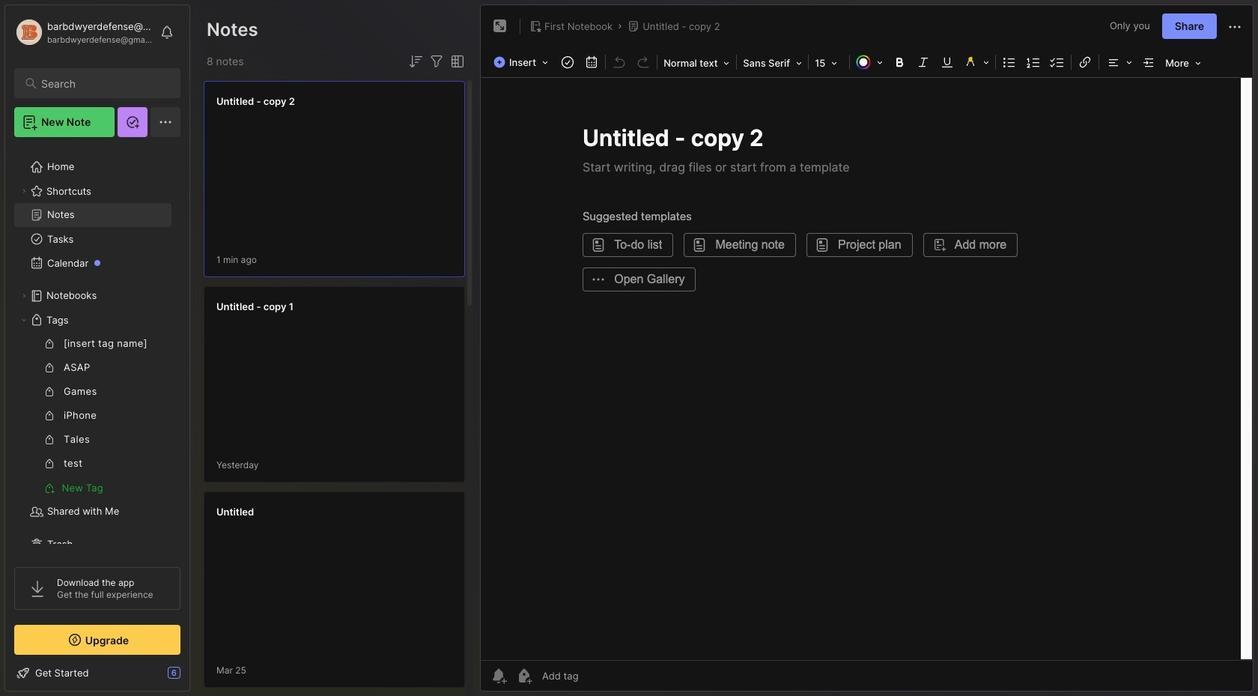 Task type: describe. For each thing, give the bounding box(es) containing it.
Highlight field
[[960, 52, 994, 73]]

Sort options field
[[407, 52, 425, 70]]

none search field inside main element
[[41, 74, 167, 92]]

bulleted list image
[[1000, 52, 1021, 73]]

tree inside main element
[[5, 146, 190, 566]]

expand note image
[[491, 17, 509, 35]]

View options field
[[446, 52, 467, 70]]

note window element
[[480, 4, 1254, 695]]

Font family field
[[739, 52, 807, 73]]

Search text field
[[41, 76, 167, 91]]

task image
[[557, 52, 578, 73]]

indent image
[[1139, 52, 1160, 73]]

main element
[[0, 0, 195, 696]]

Help and Learning task checklist field
[[5, 661, 190, 685]]

add a reminder image
[[490, 667, 508, 685]]

bold image
[[889, 52, 910, 73]]

Add filters field
[[428, 52, 446, 70]]

numbered list image
[[1024, 52, 1044, 73]]

add filters image
[[428, 52, 446, 70]]

Font color field
[[852, 52, 888, 73]]



Task type: vqa. For each thing, say whether or not it's contained in the screenshot.
MM/DD/YY
no



Task type: locate. For each thing, give the bounding box(es) containing it.
click to collapse image
[[189, 668, 200, 686]]

calendar event image
[[581, 52, 602, 73]]

more actions image
[[1226, 18, 1244, 36]]

insert link image
[[1075, 52, 1096, 73]]

None search field
[[41, 74, 167, 92]]

expand tags image
[[19, 315, 28, 324]]

Add tag field
[[541, 669, 654, 683]]

Heading level field
[[659, 52, 735, 73]]

Alignment field
[[1101, 52, 1137, 73]]

group
[[14, 332, 172, 500]]

More field
[[1161, 52, 1206, 73]]

italic image
[[913, 52, 934, 73]]

Insert field
[[490, 52, 556, 73]]

add tag image
[[515, 667, 533, 685]]

expand notebooks image
[[19, 291, 28, 300]]

Font size field
[[811, 52, 848, 73]]

underline image
[[937, 52, 958, 73]]

Account field
[[14, 17, 153, 47]]

tree
[[5, 146, 190, 566]]

group inside 'tree'
[[14, 332, 172, 500]]

checklist image
[[1047, 52, 1068, 73]]

Note Editor text field
[[481, 77, 1253, 660]]

More actions field
[[1226, 17, 1244, 36]]



